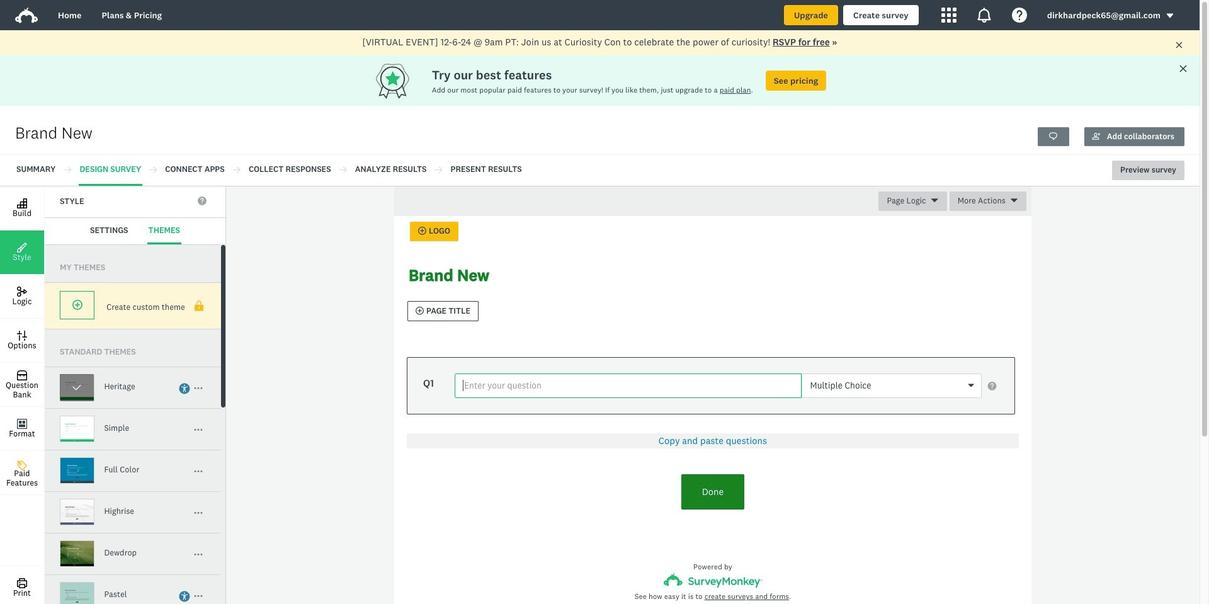 Task type: describe. For each thing, give the bounding box(es) containing it.
help icon image
[[1012, 8, 1027, 23]]

dropdown arrow image
[[1166, 11, 1175, 20]]

1 products icon image from the left
[[942, 8, 957, 23]]

rewards image
[[373, 60, 432, 101]]

surveymonkey logo image
[[15, 8, 38, 23]]

surveymonkey image
[[664, 573, 762, 588]]



Task type: locate. For each thing, give the bounding box(es) containing it.
products icon image
[[942, 8, 957, 23], [977, 8, 992, 23]]

x image
[[1175, 41, 1184, 49]]

1 horizontal spatial products icon image
[[977, 8, 992, 23]]

2 products icon image from the left
[[977, 8, 992, 23]]

0 horizontal spatial products icon image
[[942, 8, 957, 23]]



